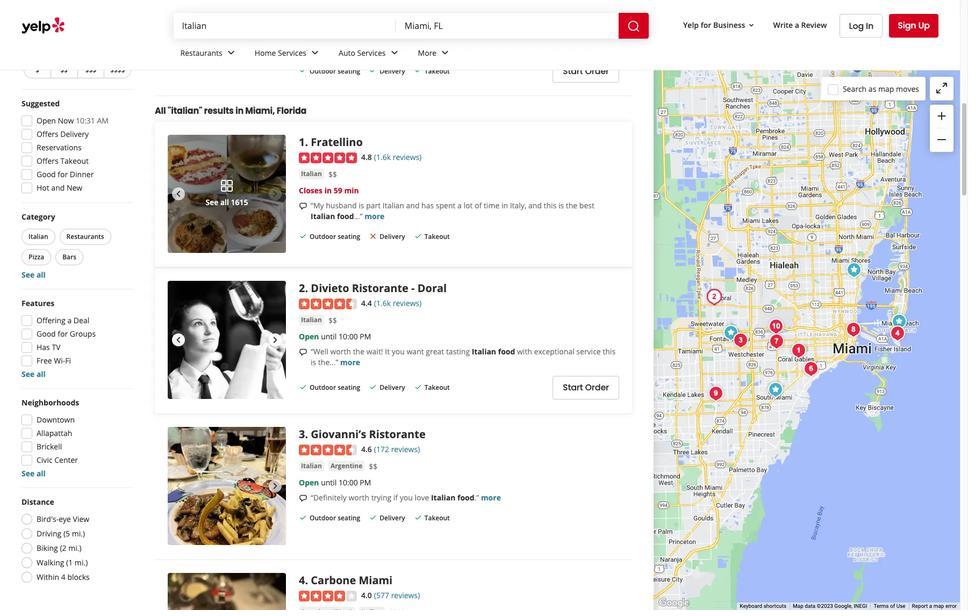 Task type: locate. For each thing, give the bounding box(es) containing it.
services inside home services link
[[278, 48, 306, 58]]

24 chevron down v2 image right more
[[439, 46, 452, 59]]

2 horizontal spatial of
[[890, 604, 895, 610]]

1 vertical spatial until
[[321, 478, 337, 488]]

in inside "my husband is part italian and has spent a lot of time in italy, and this is the best italian food ..." more
[[501, 200, 508, 211]]

a inside 'group'
[[67, 316, 72, 326]]

3 seating from the top
[[338, 383, 360, 393]]

of right lot on the top left of page
[[475, 200, 482, 211]]

2 offers from the top
[[37, 156, 58, 166]]

all left the 1615
[[220, 197, 229, 208]]

0 horizontal spatial this
[[544, 200, 556, 211]]

neighborhoods
[[21, 398, 79, 408]]

.
[[305, 135, 308, 150], [305, 281, 308, 296], [305, 427, 308, 442], [305, 574, 308, 588]]

services inside auto services link
[[357, 48, 386, 58]]

2 vertical spatial see all
[[21, 469, 46, 479]]

1 vertical spatial offers
[[37, 156, 58, 166]]

argentine link
[[328, 461, 365, 472]]

(1.6k reviews) down -
[[374, 298, 422, 309]]

0 vertical spatial this
[[544, 200, 556, 211]]

1 vertical spatial previous image
[[172, 480, 185, 493]]

. left divieto
[[305, 281, 308, 296]]

for for business
[[701, 20, 711, 30]]

1 start order from the top
[[563, 65, 609, 77]]

0 vertical spatial see all
[[21, 270, 46, 280]]

1 horizontal spatial 4
[[299, 574, 305, 588]]

next image
[[269, 188, 282, 201], [269, 334, 282, 347]]

a inside "my husband is part italian and has spent a lot of time in italy, and this is the best italian food ..." more
[[457, 200, 462, 211]]

to up mosaico
[[566, 19, 574, 29]]

closes in 59 min
[[299, 185, 359, 196]]

services right "home"
[[278, 48, 306, 58]]

0 vertical spatial previous image
[[172, 188, 185, 201]]

fratelli milano image
[[843, 319, 864, 341]]

1 previous image from the top
[[172, 188, 185, 201]]

2 none field from the left
[[405, 20, 610, 32]]

24 chevron down v2 image inside more link
[[439, 46, 452, 59]]

(1.6k for divieto
[[374, 298, 391, 309]]

0 horizontal spatial services
[[278, 48, 306, 58]]

see all 1615 link
[[168, 135, 286, 253]]

italian button down '4.4 star rating' 'image'
[[299, 315, 324, 326]]

0 horizontal spatial of
[[406, 19, 413, 29]]

in
[[235, 105, 243, 117], [324, 185, 332, 196], [501, 200, 508, 211]]

write a review
[[773, 20, 827, 30]]

business
[[713, 20, 745, 30]]

outdoor seating down "definitely
[[310, 514, 360, 523]]

carbone miami image
[[887, 323, 908, 344]]

$$ inside button
[[60, 66, 68, 75]]

see all down the civic on the left bottom of page
[[21, 469, 46, 479]]

2 until from the top
[[321, 478, 337, 488]]

until for divieto
[[321, 332, 337, 342]]

in
[[866, 20, 874, 32]]

min
[[344, 185, 359, 196]]

0 vertical spatial in
[[235, 105, 243, 117]]

1 horizontal spatial to
[[566, 19, 574, 29]]

of up sharing
[[406, 19, 413, 29]]

0 vertical spatial (1.6k
[[374, 152, 391, 162]]

reviews) right 4.8
[[393, 152, 422, 162]]

1 vertical spatial start
[[563, 382, 583, 394]]

(1.6k reviews) link
[[374, 151, 422, 163], [374, 297, 422, 309]]

and inside 'group'
[[51, 183, 65, 193]]

delivery down it
[[380, 383, 405, 393]]

start order down service
[[563, 382, 609, 394]]

order inside button
[[585, 382, 609, 394]]

(1.6k reviews) link right 4.8 'link' at the left of the page
[[374, 151, 422, 163]]

start order for start order button
[[563, 382, 609, 394]]

"mosaico
[[311, 19, 348, 29]]

with inside "mosaico is the reflection of a life dedicated to food and wine as well as to the immense pleasure that is sharing the table with friends and family. mosaico by maurizio farinelli is…"
[[462, 30, 477, 40]]

services for auto services
[[357, 48, 386, 58]]

start down by
[[563, 65, 583, 77]]

1 to from the left
[[470, 19, 477, 29]]

1 . from the top
[[305, 135, 308, 150]]

2 see all button from the top
[[21, 369, 46, 379]]

1 horizontal spatial restaurants
[[180, 48, 222, 58]]

1 services from the left
[[278, 48, 306, 58]]

doral
[[417, 281, 447, 296]]

spent
[[436, 200, 456, 211]]

next image left "well
[[269, 334, 282, 347]]

0 vertical spatial map
[[878, 84, 894, 94]]

1 horizontal spatial 24 chevron down v2 image
[[388, 46, 401, 59]]

a for report a map error
[[929, 604, 932, 610]]

2 . from the top
[[305, 281, 308, 296]]

ristorante
[[352, 281, 408, 296], [369, 427, 426, 442]]

0 vertical spatial italian link
[[299, 169, 324, 180]]

in right results
[[235, 105, 243, 117]]

order for the start order link
[[585, 65, 609, 77]]

none field the "find"
[[182, 20, 387, 32]]

for down offers takeout
[[58, 169, 68, 180]]

16 checkmark v2 image down "trying"
[[369, 514, 377, 523]]

1 see all from the top
[[21, 270, 46, 280]]

divieto ristorante - doral image
[[168, 281, 286, 400]]

2 italian link from the top
[[299, 315, 324, 326]]

for inside button
[[701, 20, 711, 30]]

seating down the..."
[[338, 383, 360, 393]]

bars
[[62, 253, 76, 262]]

reviews) right (172
[[391, 445, 420, 455]]

until up "definitely
[[321, 478, 337, 488]]

is left best
[[558, 200, 564, 211]]

16 speech v2 image left "definitely
[[299, 494, 307, 503]]

pm
[[360, 332, 371, 342], [360, 478, 371, 488]]

1 order from the top
[[585, 65, 609, 77]]

search
[[843, 84, 867, 94]]

all for neighborhoods
[[36, 469, 46, 479]]

1 outdoor seating from the top
[[310, 66, 360, 76]]

0 vertical spatial of
[[406, 19, 413, 29]]

start
[[563, 65, 583, 77], [563, 382, 583, 394]]

2 pm from the top
[[360, 478, 371, 488]]

2 start order from the top
[[563, 382, 609, 394]]

2 vertical spatial of
[[890, 604, 895, 610]]

start order inside button
[[563, 382, 609, 394]]

for for groups
[[58, 329, 68, 339]]

reviews) down -
[[393, 298, 422, 309]]

map for moves
[[878, 84, 894, 94]]

italian right love
[[431, 493, 455, 503]]

order for start order button
[[585, 382, 609, 394]]

0 vertical spatial order
[[585, 65, 609, 77]]

the..."
[[318, 357, 338, 368]]

0 vertical spatial until
[[321, 332, 337, 342]]

2 order from the top
[[585, 382, 609, 394]]

in left "59"
[[324, 185, 332, 196]]

outdoor
[[310, 66, 336, 76], [310, 232, 336, 241], [310, 383, 336, 393], [310, 514, 336, 523]]

1 vertical spatial pm
[[360, 478, 371, 488]]

good for good for dinner
[[37, 169, 56, 180]]

see inside slideshow element
[[206, 197, 218, 208]]

$
[[35, 66, 39, 75]]

1 slideshow element from the top
[[168, 0, 286, 55]]

1 vertical spatial with
[[517, 347, 532, 357]]

italian button down 4.6 star rating image
[[299, 461, 324, 472]]

0 vertical spatial good
[[37, 169, 56, 180]]

"definitely worth trying if you love italian food ." more
[[311, 493, 501, 503]]

as right search
[[868, 84, 876, 94]]

1 (1.6k reviews) from the top
[[374, 152, 422, 162]]

this right italy,
[[544, 200, 556, 211]]

italian button down "category"
[[21, 229, 55, 245]]

2 10:00 from the top
[[339, 478, 358, 488]]

coppola's bistro ristorante image
[[705, 383, 727, 404]]

1 vertical spatial open until 10:00 pm
[[299, 478, 371, 488]]

walking
[[37, 558, 64, 568]]

services
[[278, 48, 306, 58], [357, 48, 386, 58]]

0 vertical spatial open until 10:00 pm
[[299, 332, 371, 342]]

fratellino link
[[311, 135, 363, 150]]

None field
[[182, 20, 387, 32], [405, 20, 610, 32]]

0 horizontal spatial restaurants
[[66, 232, 104, 241]]

1 (1.6k from the top
[[374, 152, 391, 162]]

2 vertical spatial italian link
[[299, 461, 324, 472]]

24 chevron down v2 image
[[309, 46, 321, 59], [388, 46, 401, 59], [439, 46, 452, 59]]

1 vertical spatial in
[[324, 185, 332, 196]]

2 see all from the top
[[21, 369, 46, 379]]

mi.) right (5
[[72, 529, 85, 539]]

1 horizontal spatial services
[[357, 48, 386, 58]]

for right yelp
[[701, 20, 711, 30]]

business categories element
[[172, 39, 938, 70]]

(577 reviews)
[[374, 591, 420, 601]]

this right service
[[603, 347, 615, 357]]

takeout down love
[[424, 514, 450, 523]]

as up family.
[[531, 19, 539, 29]]

2 vertical spatial mi.)
[[75, 558, 88, 568]]

terms of use
[[874, 604, 905, 610]]

food left exceptional
[[498, 347, 515, 357]]

sign up link
[[889, 14, 938, 38]]

group containing category
[[19, 212, 133, 281]]

see all for offering a deal
[[21, 369, 46, 379]]

friends
[[479, 30, 504, 40]]

1 horizontal spatial with
[[517, 347, 532, 357]]

0 vertical spatial pm
[[360, 332, 371, 342]]

$$ down '4.4 star rating' 'image'
[[328, 315, 337, 326]]

and
[[497, 19, 511, 29], [506, 30, 519, 40], [51, 183, 65, 193], [406, 200, 420, 211], [528, 200, 542, 211]]

1 start from the top
[[563, 65, 583, 77]]

2 vertical spatial see all button
[[21, 469, 46, 479]]

more inside "my husband is part italian and has spent a lot of time in italy, and this is the best italian food ..." more
[[365, 211, 385, 221]]

option group
[[18, 497, 133, 586]]

10:00 for divieto
[[339, 332, 358, 342]]

2 seating from the top
[[338, 232, 360, 241]]

4.4 star rating image
[[299, 299, 357, 310]]

outdoor down "definitely
[[310, 514, 336, 523]]

services down pleasure
[[357, 48, 386, 58]]

16 checkmark v2 image
[[299, 66, 307, 75], [369, 66, 377, 75], [414, 66, 422, 75], [299, 232, 307, 241], [299, 514, 307, 523], [414, 514, 422, 523]]

2 (1.6k reviews) link from the top
[[374, 297, 422, 309]]

0 vertical spatial offers
[[37, 129, 58, 139]]

ristorante up 4.4 link
[[352, 281, 408, 296]]

1 none field from the left
[[182, 20, 387, 32]]

0 horizontal spatial none field
[[182, 20, 387, 32]]

zoom out image
[[935, 133, 948, 146]]

until for giovanni's
[[321, 478, 337, 488]]

24 chevron down v2 image for more
[[439, 46, 452, 59]]

slideshow element
[[168, 0, 286, 55], [168, 135, 286, 253], [168, 281, 286, 400], [168, 427, 286, 546]]

good up the has tv
[[37, 329, 56, 339]]

slideshow element containing see all 1615
[[168, 135, 286, 253]]

italian button for fratellino 'italian' link
[[299, 169, 324, 180]]

1 vertical spatial this
[[603, 347, 615, 357]]

start order down by
[[563, 65, 609, 77]]

2 slideshow element from the top
[[168, 135, 286, 253]]

(172 reviews) link
[[374, 444, 420, 455]]

2 horizontal spatial in
[[501, 200, 508, 211]]

24 grid v2 image
[[220, 179, 233, 192]]

more link
[[356, 40, 376, 51], [365, 211, 385, 221], [340, 357, 360, 368], [481, 493, 501, 503]]

. for 3
[[305, 427, 308, 442]]

1 seating from the top
[[338, 66, 360, 76]]

seating down auto
[[338, 66, 360, 76]]

takeout down great
[[424, 383, 450, 393]]

slideshow element for 1
[[168, 135, 286, 253]]

takeout down more
[[424, 66, 450, 76]]

0 vertical spatial worth
[[330, 347, 351, 357]]

1 until from the top
[[321, 332, 337, 342]]

2 next image from the top
[[269, 334, 282, 347]]

offers up 'reservations'
[[37, 129, 58, 139]]

0 vertical spatial you
[[392, 347, 405, 357]]

more link for divieto
[[340, 357, 360, 368]]

d'ivo79 cucina image
[[843, 259, 865, 281]]

map for error
[[933, 604, 944, 610]]

fratellino image
[[168, 135, 227, 194], [227, 135, 286, 194], [168, 194, 227, 253], [227, 194, 286, 253], [788, 340, 809, 361]]

16 locally owned v2 image
[[299, 3, 307, 12]]

see all button
[[21, 270, 46, 280], [21, 369, 46, 379], [21, 469, 46, 479]]

auto
[[339, 48, 355, 58]]

(1.6k reviews) for fratellino
[[374, 152, 422, 162]]

fratellino image inside map region
[[788, 340, 809, 361]]

2 (1.6k reviews) from the top
[[374, 298, 422, 309]]

a inside "mosaico is the reflection of a life dedicated to food and wine as well as to the immense pleasure that is sharing the table with friends and family. mosaico by maurizio farinelli is…"
[[415, 19, 419, 29]]

info icon image
[[479, 3, 487, 12], [479, 3, 487, 12]]

offers delivery
[[37, 129, 89, 139]]

1 horizontal spatial map
[[933, 604, 944, 610]]

1 vertical spatial order
[[585, 382, 609, 394]]

(1.6k for fratellino
[[374, 152, 391, 162]]

(1.6k right 4.8
[[374, 152, 391, 162]]

next image left 'closes'
[[269, 188, 282, 201]]

delivery down open now 10:31 am
[[60, 129, 89, 139]]

1 vertical spatial map
[[933, 604, 944, 610]]

0 vertical spatial ristorante
[[352, 281, 408, 296]]

2 services from the left
[[357, 48, 386, 58]]

16 speech v2 image
[[299, 348, 307, 357], [299, 494, 307, 503]]

open up "well
[[299, 332, 319, 342]]

0 vertical spatial with
[[462, 30, 477, 40]]

1 vertical spatial start order
[[563, 382, 609, 394]]

a left lot on the top left of page
[[457, 200, 462, 211]]

(1.6k reviews) for divieto
[[374, 298, 422, 309]]

family.
[[521, 30, 544, 40]]

(1.6k reviews) link for divieto
[[374, 297, 422, 309]]

expand map image
[[935, 82, 948, 95]]

offers down 'reservations'
[[37, 156, 58, 166]]

1 vertical spatial ristorante
[[369, 427, 426, 442]]

24 chevron down v2 image inside auto services link
[[388, 46, 401, 59]]

want
[[407, 347, 424, 357]]

home services link
[[246, 39, 330, 70]]

0 vertical spatial 10:00
[[339, 332, 358, 342]]

delivery
[[380, 66, 405, 76], [60, 129, 89, 139], [380, 232, 405, 241], [380, 383, 405, 393], [380, 514, 405, 523]]

outdoor down the..."
[[310, 383, 336, 393]]

moves
[[896, 84, 919, 94]]

google,
[[834, 604, 852, 610]]

24 chevron down v2 image down that
[[388, 46, 401, 59]]

mi.) for biking (2 mi.)
[[68, 543, 81, 554]]

. for 1
[[305, 135, 308, 150]]

1 open until 10:00 pm from the top
[[299, 332, 371, 342]]

3 see all button from the top
[[21, 469, 46, 479]]

amor di pasta - blue lagoon image
[[765, 316, 787, 337]]

1 vertical spatial worth
[[349, 493, 369, 503]]

fi
[[65, 356, 71, 366]]

a left "life"
[[415, 19, 419, 29]]

offers for offers delivery
[[37, 129, 58, 139]]

group containing suggested
[[18, 98, 133, 197]]

all for features
[[36, 369, 46, 379]]

2 vertical spatial in
[[501, 200, 508, 211]]

delivery down if
[[380, 514, 405, 523]]

reviews) for 1 . fratellino
[[393, 152, 422, 162]]

slideshow element for 3
[[168, 427, 286, 546]]

1 vertical spatial 10:00
[[339, 478, 358, 488]]

$$ for 1
[[328, 169, 337, 180]]

1 (1.6k reviews) link from the top
[[374, 151, 422, 163]]

restaurants up bars
[[66, 232, 104, 241]]

start inside button
[[563, 382, 583, 394]]

2 (1.6k from the top
[[374, 298, 391, 309]]

love
[[415, 493, 429, 503]]

am
[[97, 116, 109, 126]]

1 vertical spatial next image
[[269, 334, 282, 347]]

4 . from the top
[[305, 574, 308, 588]]

0 vertical spatial restaurants
[[180, 48, 222, 58]]

0 vertical spatial 16 speech v2 image
[[299, 348, 307, 357]]

a left deal
[[67, 316, 72, 326]]

il pastaiolo image
[[888, 311, 910, 332]]

1 vertical spatial open
[[299, 332, 319, 342]]

closes
[[299, 185, 323, 196]]

you
[[392, 347, 405, 357], [400, 493, 413, 503]]

see all button for offering a deal
[[21, 369, 46, 379]]

good for dinner
[[37, 169, 94, 180]]

16 healthy dining v2 image
[[414, 3, 423, 12]]

16 speech v2 image for 3
[[299, 494, 307, 503]]

mi.) for driving (5 mi.)
[[72, 529, 85, 539]]

previous image
[[172, 188, 185, 201], [172, 480, 185, 493]]

1 16 speech v2 image from the top
[[299, 348, 307, 357]]

2 good from the top
[[37, 329, 56, 339]]

previous image for 3
[[172, 480, 185, 493]]

1 horizontal spatial in
[[324, 185, 332, 196]]

2 start from the top
[[563, 382, 583, 394]]

4.6 star rating image
[[299, 445, 357, 456]]

husband
[[326, 200, 357, 211]]

keyboard
[[740, 604, 762, 610]]

0 vertical spatial mi.)
[[72, 529, 85, 539]]

1 horizontal spatial none field
[[405, 20, 610, 32]]

0 vertical spatial (1.6k reviews) link
[[374, 151, 422, 163]]

maurizio
[[588, 30, 618, 40]]

carrabba's italian grill image
[[720, 322, 742, 344]]

italian link up 'closes'
[[299, 169, 324, 180]]

giovanni's ristorante image
[[730, 330, 751, 351]]

3 slideshow element from the top
[[168, 281, 286, 400]]

0 vertical spatial for
[[701, 20, 711, 30]]

16 speech v2 image left "well
[[299, 348, 307, 357]]

2 vertical spatial open
[[299, 478, 319, 488]]

(1.6k reviews) right 4.8
[[374, 152, 422, 162]]

healthy
[[425, 2, 452, 13]]

group containing neighborhoods
[[18, 398, 133, 479]]

1 horizontal spatial this
[[603, 347, 615, 357]]

. up 4.8 star rating image
[[305, 135, 308, 150]]

(577
[[374, 591, 389, 601]]

1 pm from the top
[[360, 332, 371, 342]]

see all button down 'pizza' 'button'
[[21, 270, 46, 280]]

24 chevron down v2 image for auto services
[[388, 46, 401, 59]]

16 checkmark v2 image down "want"
[[414, 383, 422, 392]]

2 vertical spatial for
[[58, 329, 68, 339]]

mi.) for walking (1 mi.)
[[75, 558, 88, 568]]

and right 'hot'
[[51, 183, 65, 193]]

with left exceptional
[[517, 347, 532, 357]]

1 vertical spatial italian link
[[299, 315, 324, 326]]

2 horizontal spatial 24 chevron down v2 image
[[439, 46, 452, 59]]

ristorante for divieto
[[352, 281, 408, 296]]

map region
[[605, 40, 968, 611]]

1 24 chevron down v2 image from the left
[[309, 46, 321, 59]]

1 next image from the top
[[269, 188, 282, 201]]

open until 10:00 pm up "well
[[299, 332, 371, 342]]

outdoor seating down ..."
[[310, 232, 360, 241]]

see all 1615
[[206, 197, 248, 208]]

1 10:00 from the top
[[339, 332, 358, 342]]

outdoor down the "my
[[310, 232, 336, 241]]

0 horizontal spatial with
[[462, 30, 477, 40]]

16 checkmark v2 image up 3
[[299, 383, 307, 392]]

see all for downtown
[[21, 469, 46, 479]]

24 chevron down v2 image inside home services link
[[309, 46, 321, 59]]

4 outdoor from the top
[[310, 514, 336, 523]]

owned
[[335, 2, 359, 13]]

reviews)
[[393, 152, 422, 162], [393, 298, 422, 309], [391, 445, 420, 455], [391, 591, 420, 601]]

3 outdoor from the top
[[310, 383, 336, 393]]

2 24 chevron down v2 image from the left
[[388, 46, 401, 59]]

2 open until 10:00 pm from the top
[[299, 478, 371, 488]]

0 vertical spatial start
[[563, 65, 583, 77]]

mi.)
[[72, 529, 85, 539], [68, 543, 81, 554], [75, 558, 88, 568]]

(1.6k reviews) link down -
[[374, 297, 422, 309]]

good
[[37, 169, 56, 180], [37, 329, 56, 339]]

0 horizontal spatial map
[[878, 84, 894, 94]]

"my husband is part italian and has spent a lot of time in italy, and this is the best italian food ..." more
[[311, 200, 594, 221]]

0 horizontal spatial as
[[531, 19, 539, 29]]

1 vertical spatial see all button
[[21, 369, 46, 379]]

italian button for divieto 'italian' link
[[299, 315, 324, 326]]

1 vertical spatial 16 speech v2 image
[[299, 494, 307, 503]]

4 slideshow element from the top
[[168, 427, 286, 546]]

start for start order button
[[563, 382, 583, 394]]

1 good from the top
[[37, 169, 56, 180]]

$$ up the closes in 59 min at the left
[[328, 169, 337, 180]]

takeout down "my husband is part italian and has spent a lot of time in italy, and this is the best italian food ..." more
[[424, 232, 450, 241]]

you right it
[[392, 347, 405, 357]]

group
[[18, 98, 133, 197], [930, 105, 954, 152], [19, 212, 133, 281], [18, 298, 133, 380], [18, 398, 133, 479]]

(5
[[63, 529, 70, 539]]

0 horizontal spatial 4
[[61, 572, 65, 583]]

suggested
[[21, 98, 60, 109]]

seating down "definitely
[[338, 514, 360, 523]]

italy,
[[510, 200, 526, 211]]

1 vertical spatial (1.6k
[[374, 298, 391, 309]]

1 offers from the top
[[37, 129, 58, 139]]

more link right the ." on the left bottom
[[481, 493, 501, 503]]

see for neighborhoods
[[21, 469, 35, 479]]

(1.6k reviews)
[[374, 152, 422, 162], [374, 298, 422, 309]]

None search field
[[173, 13, 651, 39]]

error
[[945, 604, 957, 610]]

in right time
[[501, 200, 508, 211]]

brickell
[[37, 442, 62, 452]]

food inside "mosaico is the reflection of a life dedicated to food and wine as well as to the immense pleasure that is sharing the table with friends and family. mosaico by maurizio farinelli is…"
[[479, 19, 495, 29]]

fratellino image down the 24 grid v2 icon
[[227, 194, 286, 253]]

the down "life"
[[429, 30, 441, 40]]

restaurants inside restaurants button
[[66, 232, 104, 241]]

3 see all from the top
[[21, 469, 46, 479]]

carbone
[[311, 574, 356, 588]]

the up by
[[576, 19, 587, 29]]

biking (2 mi.)
[[37, 543, 81, 554]]

with
[[462, 30, 477, 40], [517, 347, 532, 357]]

$$ for 3
[[369, 462, 377, 472]]

start down service
[[563, 382, 583, 394]]

a for write a review
[[795, 20, 799, 30]]

see
[[206, 197, 218, 208], [21, 270, 35, 280], [21, 369, 35, 379], [21, 469, 35, 479]]

1 vertical spatial mi.)
[[68, 543, 81, 554]]

the inside "my husband is part italian and has spent a lot of time in italy, and this is the best italian food ..." more
[[566, 200, 577, 211]]

the left best
[[566, 200, 577, 211]]

google image
[[656, 597, 692, 611]]

all down free
[[36, 369, 46, 379]]

16 close v2 image
[[369, 232, 377, 241]]

59
[[334, 185, 342, 196]]

16 speech v2 image for 2
[[299, 348, 307, 357]]

1 vertical spatial (1.6k reviews) link
[[374, 297, 422, 309]]

log in link
[[840, 14, 883, 38]]

1 vertical spatial you
[[400, 493, 413, 503]]

2 previous image from the top
[[172, 480, 185, 493]]

eye
[[59, 514, 71, 525]]

1 vertical spatial see all
[[21, 369, 46, 379]]

0 horizontal spatial 24 chevron down v2 image
[[309, 46, 321, 59]]

exceptional
[[534, 347, 574, 357]]

0 vertical spatial (1.6k reviews)
[[374, 152, 422, 162]]

start order
[[563, 65, 609, 77], [563, 382, 609, 394]]

4.8
[[361, 152, 372, 162]]

1 see all button from the top
[[21, 270, 46, 280]]

3 . from the top
[[305, 427, 308, 442]]

0 vertical spatial see all button
[[21, 270, 46, 280]]

home services
[[255, 48, 306, 58]]

1 outdoor from the top
[[310, 66, 336, 76]]

takeout
[[424, 66, 450, 76], [60, 156, 89, 166], [424, 232, 450, 241], [424, 383, 450, 393], [424, 514, 450, 523]]

1 vertical spatial good
[[37, 329, 56, 339]]

takeout for 16 checkmark v2 image below "trying"
[[424, 514, 450, 523]]

miami
[[359, 574, 392, 588]]

0 vertical spatial open
[[37, 116, 56, 126]]

1 vertical spatial (1.6k reviews)
[[374, 298, 422, 309]]

2 16 speech v2 image from the top
[[299, 494, 307, 503]]

italian down "category"
[[28, 232, 48, 241]]

divieto
[[311, 281, 349, 296]]

1 vertical spatial for
[[58, 169, 68, 180]]

$$ down 4.6
[[369, 462, 377, 472]]

1 vertical spatial restaurants
[[66, 232, 104, 241]]

restaurants inside restaurants link
[[180, 48, 222, 58]]

mi.) right "(1"
[[75, 558, 88, 568]]

24 chevron down v2 image for home services
[[309, 46, 321, 59]]

$$
[[60, 66, 68, 75], [328, 169, 337, 180], [328, 315, 337, 326], [369, 462, 377, 472]]

0 vertical spatial start order
[[563, 65, 609, 77]]

wine
[[513, 19, 529, 29]]

1 horizontal spatial of
[[475, 200, 482, 211]]

0 horizontal spatial to
[[470, 19, 477, 29]]

pm up wait!
[[360, 332, 371, 342]]

a right 'report' at the right bottom of the page
[[929, 604, 932, 610]]

italian link for divieto
[[299, 315, 324, 326]]

3 24 chevron down v2 image from the left
[[439, 46, 452, 59]]

takeout for the 16 close v2 image
[[424, 232, 450, 241]]

search image
[[627, 20, 640, 33]]

0 vertical spatial next image
[[269, 188, 282, 201]]

pm for giovanni's
[[360, 478, 371, 488]]

16 checkmark v2 image
[[414, 232, 422, 241], [299, 383, 307, 392], [369, 383, 377, 392], [414, 383, 422, 392], [369, 514, 377, 523]]

immense
[[311, 30, 343, 40]]

1 italian link from the top
[[299, 169, 324, 180]]

1 vertical spatial of
[[475, 200, 482, 211]]



Task type: vqa. For each thing, say whether or not it's contained in the screenshot.
mi.) to the top
yes



Task type: describe. For each thing, give the bounding box(es) containing it.
the up pleasure
[[357, 19, 368, 29]]

$$$ button
[[77, 62, 104, 78]]

restaurants link
[[172, 39, 246, 70]]

reflection
[[370, 19, 404, 29]]

mi'talia kitchen & bar image
[[764, 380, 785, 402]]

mosaico image
[[765, 379, 786, 401]]

fratellino
[[311, 135, 363, 150]]

open inside 'group'
[[37, 116, 56, 126]]

a for offering a deal
[[67, 316, 72, 326]]

and right italy,
[[528, 200, 542, 211]]

this inside 'with exceptional service this is the..."'
[[603, 347, 615, 357]]

offering
[[37, 316, 65, 326]]

of inside "mosaico is the reflection of a life dedicated to food and wine as well as to the immense pleasure that is sharing the table with friends and family. mosaico by maurizio farinelli is…"
[[406, 19, 413, 29]]

time
[[484, 200, 499, 211]]

italian inside 'group'
[[28, 232, 48, 241]]

that
[[378, 30, 392, 40]]

food right love
[[457, 493, 474, 503]]

civic
[[37, 455, 52, 465]]

great
[[426, 347, 444, 357]]

is inside 'with exceptional service this is the..."'
[[311, 357, 316, 368]]

group containing features
[[18, 298, 133, 380]]

4 . carbone miami
[[299, 574, 392, 588]]

tv
[[52, 342, 60, 353]]

is up ..."
[[359, 200, 364, 211]]

fratellino image up the 1615
[[227, 135, 286, 194]]

cèrto image
[[766, 331, 787, 352]]

good for good for groups
[[37, 329, 56, 339]]

4 star rating image
[[299, 591, 357, 602]]

16 checkmark v2 image down wait!
[[369, 383, 377, 392]]

2 outdoor seating from the top
[[310, 232, 360, 241]]

10:00 for giovanni's
[[339, 478, 358, 488]]

carbone miami link
[[311, 574, 392, 588]]

center
[[54, 455, 78, 465]]

italian right part
[[383, 200, 404, 211]]

yelp
[[683, 20, 699, 30]]

has
[[37, 342, 50, 353]]

healthy dining
[[425, 2, 475, 13]]

services for home services
[[278, 48, 306, 58]]

next image for 2 . divieto ristorante - doral
[[269, 334, 282, 347]]

italian down 4.6 star rating image
[[301, 462, 322, 471]]

slideshow element for 2
[[168, 281, 286, 400]]

report a map error link
[[912, 604, 957, 610]]

hot and new
[[37, 183, 82, 193]]

auto services
[[339, 48, 386, 58]]

2 horizontal spatial as
[[868, 84, 876, 94]]

reservations
[[37, 142, 82, 153]]

16 speech v2 image
[[299, 202, 307, 211]]

all
[[155, 105, 166, 117]]

16 checkmark v2 image down 'has'
[[414, 232, 422, 241]]

next image for 1 . fratellino
[[269, 188, 282, 201]]

use
[[896, 604, 905, 610]]

inegi
[[854, 604, 867, 610]]

is right that
[[394, 30, 399, 40]]

$$$$ button
[[104, 62, 131, 78]]

italian down '4.4 star rating' 'image'
[[301, 315, 322, 325]]

now
[[58, 116, 74, 126]]

reviews) for 3 . giovanni's ristorante
[[391, 445, 420, 455]]

4.8 star rating image
[[299, 153, 357, 163]]

4 outdoor seating from the top
[[310, 514, 360, 523]]

$$$$
[[110, 66, 125, 75]]

(1.6k reviews) link for fratellino
[[374, 151, 422, 163]]

more right the ." on the left bottom
[[481, 493, 501, 503]]

allapattah
[[37, 428, 72, 439]]

biking
[[37, 543, 58, 554]]

free
[[37, 356, 52, 366]]

1
[[299, 135, 305, 150]]

previous image for 1
[[172, 188, 185, 201]]

open until 10:00 pm for giovanni's
[[299, 478, 371, 488]]

1 . fratellino
[[299, 135, 363, 150]]

dining
[[454, 2, 475, 13]]

shortcuts
[[764, 604, 786, 610]]

reviews) right (577
[[391, 591, 420, 601]]

more link down pleasure
[[356, 40, 376, 51]]

4.4 link
[[361, 297, 372, 309]]

pizza
[[28, 253, 44, 262]]

delivery down auto services
[[380, 66, 405, 76]]

3 italian link from the top
[[299, 461, 324, 472]]

see for category
[[21, 270, 35, 280]]

italian button for 3rd 'italian' link from the top
[[299, 461, 324, 472]]

has tv
[[37, 342, 60, 353]]

see all button for downtown
[[21, 469, 46, 479]]

walking (1 mi.)
[[37, 558, 88, 568]]

2 outdoor from the top
[[310, 232, 336, 241]]

features
[[21, 298, 54, 309]]

mosaico
[[546, 30, 575, 40]]

hot
[[37, 183, 49, 193]]

italian right tasting
[[472, 347, 496, 357]]

Find text field
[[182, 20, 387, 32]]

life
[[421, 19, 431, 29]]

&
[[361, 2, 367, 13]]

italian down the "my
[[311, 211, 335, 221]]

well
[[541, 19, 555, 29]]

worth for divieto
[[330, 347, 351, 357]]

this inside "my husband is part italian and has spent a lot of time in italy, and this is the best italian food ..." more
[[544, 200, 556, 211]]

with inside 'with exceptional service this is the..."'
[[517, 347, 532, 357]]

4.4
[[361, 298, 372, 309]]

wi-
[[54, 356, 65, 366]]

$$$
[[85, 66, 96, 75]]

3
[[299, 427, 305, 442]]

is up pleasure
[[350, 19, 355, 29]]

florida
[[277, 105, 307, 117]]

reviews) for 2 . divieto ristorante - doral
[[393, 298, 422, 309]]

sign up
[[898, 19, 930, 32]]

previous image
[[172, 334, 185, 347]]

takeout inside 'group'
[[60, 156, 89, 166]]

within
[[37, 572, 59, 583]]

italian link for fratellino
[[299, 169, 324, 180]]

argentine
[[330, 462, 362, 471]]

offers for offers takeout
[[37, 156, 58, 166]]

is…"
[[340, 40, 354, 51]]

free wi-fi
[[37, 356, 71, 366]]

divieto ristorante - doral image
[[704, 286, 725, 308]]

4.0 link
[[361, 590, 372, 602]]

."
[[474, 493, 479, 503]]

and up the friends
[[497, 19, 511, 29]]

more link for giovanni's
[[481, 493, 501, 503]]

restaurants for restaurants link on the top left of page
[[180, 48, 222, 58]]

takeout for 16 checkmark v2 image below wait!
[[424, 383, 450, 393]]

3 outdoor seating from the top
[[310, 383, 360, 393]]

fratellino image left the 1615
[[168, 194, 227, 253]]

up
[[918, 19, 930, 32]]

option group containing distance
[[18, 497, 133, 586]]

0 horizontal spatial in
[[235, 105, 243, 117]]

next image
[[269, 480, 282, 493]]

. for 2
[[305, 281, 308, 296]]

zoom in image
[[935, 109, 948, 122]]

2 to from the left
[[566, 19, 574, 29]]

food inside "my husband is part italian and has spent a lot of time in italy, and this is the best italian food ..." more
[[337, 211, 354, 221]]

open for 3
[[299, 478, 319, 488]]

see for features
[[21, 369, 35, 379]]

pm for divieto
[[360, 332, 371, 342]]

home
[[255, 48, 276, 58]]

locally owned & operated
[[310, 2, 401, 13]]

open until 10:00 pm for divieto
[[299, 332, 371, 342]]

delivery right the 16 close v2 image
[[380, 232, 405, 241]]

write a review link
[[769, 15, 831, 35]]

4.0
[[361, 591, 372, 601]]

(577 reviews) link
[[374, 590, 420, 602]]

lot
[[464, 200, 473, 211]]

by
[[577, 30, 586, 40]]

more down pleasure
[[356, 40, 376, 51]]

worth for giovanni's
[[349, 493, 369, 503]]

16 chevron down v2 image
[[747, 21, 756, 29]]

"well
[[311, 347, 328, 357]]

restaurants button
[[59, 229, 111, 245]]

$ button
[[24, 62, 50, 78]]

all for category
[[36, 270, 46, 280]]

and down wine
[[506, 30, 519, 40]]

more link for fratellino
[[365, 211, 385, 221]]

4 seating from the top
[[338, 514, 360, 523]]

data
[[805, 604, 815, 610]]

italian up 'closes'
[[301, 169, 322, 178]]

argentine button
[[328, 461, 365, 472]]

all "italian" results in miami, florida
[[155, 105, 307, 117]]

more right the..."
[[340, 357, 360, 368]]

giovanni's ristorante image
[[168, 427, 286, 546]]

(1
[[66, 558, 73, 568]]

ristorante for giovanni's
[[369, 427, 426, 442]]

view
[[73, 514, 89, 525]]

pleasure
[[345, 30, 376, 40]]

sharing
[[401, 30, 427, 40]]

all inside see all 1615 link
[[220, 197, 229, 208]]

results
[[204, 105, 234, 117]]

restaurants for restaurants button
[[66, 232, 104, 241]]

bird's-
[[37, 514, 59, 525]]

terms of use link
[[874, 604, 905, 610]]

$$ for 2
[[328, 315, 337, 326]]

start for the start order link
[[563, 65, 583, 77]]

pizza button
[[21, 249, 51, 266]]

distance
[[21, 497, 54, 507]]

Near text field
[[405, 20, 610, 32]]

for for dinner
[[58, 169, 68, 180]]

fratellino image up see all 1615
[[168, 135, 227, 194]]

the left wait!
[[353, 347, 364, 357]]

sapore di mare image
[[800, 358, 822, 380]]

open for 2
[[299, 332, 319, 342]]

start order for the start order link
[[563, 65, 609, 77]]

and left 'has'
[[406, 200, 420, 211]]

map data ©2023 google, inegi
[[793, 604, 867, 610]]

24 chevron down v2 image
[[225, 46, 237, 59]]

none field near
[[405, 20, 610, 32]]

of inside "my husband is part italian and has spent a lot of time in italy, and this is the best italian food ..." more
[[475, 200, 482, 211]]

yelp for business button
[[679, 15, 760, 35]]

start order button
[[553, 376, 619, 400]]

1 horizontal spatial as
[[557, 19, 565, 29]]



